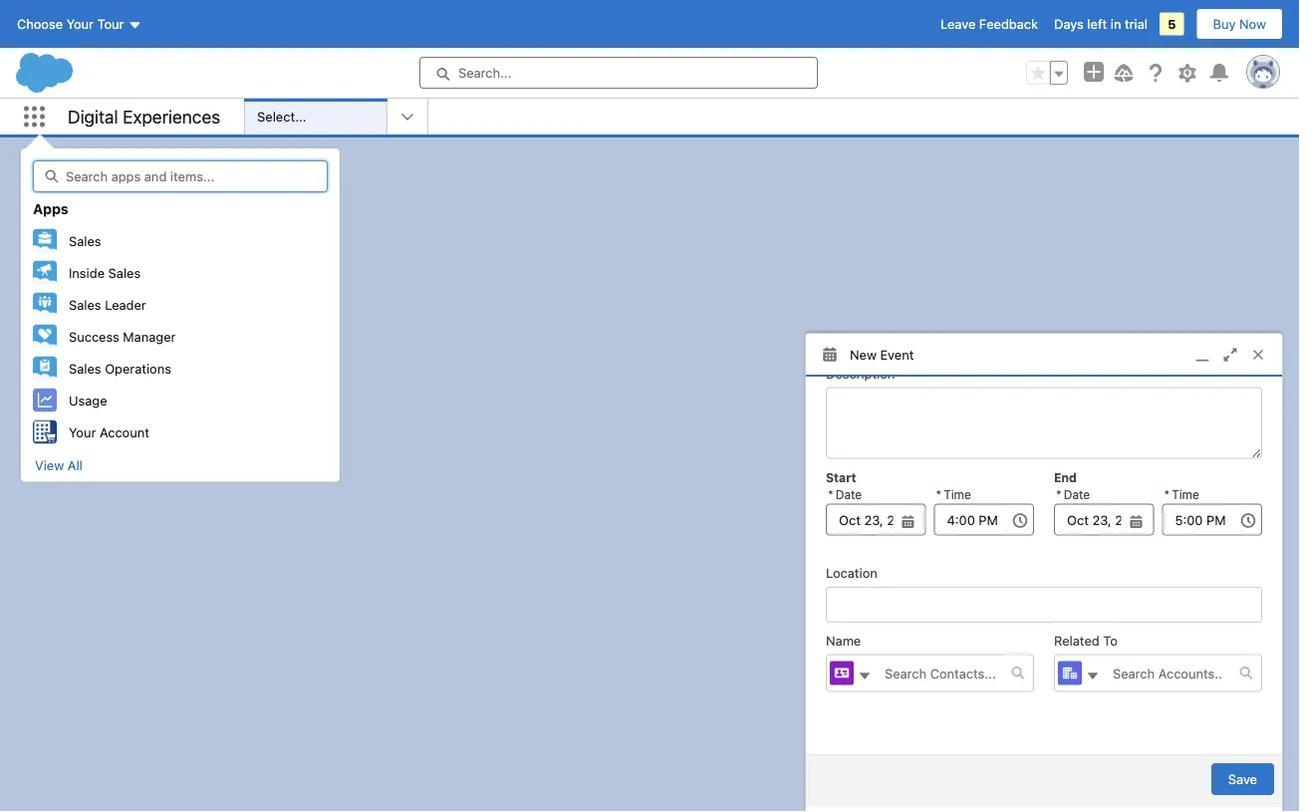 Task type: locate. For each thing, give the bounding box(es) containing it.
sales
[[69, 233, 101, 248], [108, 265, 141, 280], [69, 297, 101, 312], [69, 360, 101, 375]]

experiences
[[123, 106, 220, 127]]

save button
[[1212, 763, 1274, 795]]

* date down 'end'
[[1056, 487, 1090, 501]]

operations
[[105, 360, 171, 375]]

days
[[1054, 16, 1084, 31]]

sales down inside
[[69, 297, 101, 312]]

inside
[[69, 265, 105, 280]]

contacts image
[[830, 661, 854, 685]]

name
[[826, 632, 861, 647]]

1 vertical spatial your
[[69, 424, 96, 439]]

usage
[[69, 392, 107, 407]]

related
[[1054, 632, 1100, 647]]

leave feedback link
[[941, 16, 1038, 31]]

inside sales link
[[21, 257, 340, 288]]

new event dialog
[[805, 280, 1283, 811]]

choose your tour
[[17, 16, 124, 31]]

new event
[[850, 347, 914, 362]]

search...
[[458, 65, 512, 80]]

2 date from the left
[[1064, 487, 1090, 501]]

usage link
[[21, 384, 340, 416]]

1 time from the left
[[944, 487, 971, 501]]

time for end
[[1172, 487, 1200, 501]]

all
[[67, 457, 83, 472]]

* time
[[936, 487, 971, 501], [1164, 487, 1200, 501]]

sales operations link
[[21, 352, 340, 384]]

sales up usage
[[69, 360, 101, 375]]

your down usage
[[69, 424, 96, 439]]

sales for sales leader
[[69, 297, 101, 312]]

0 horizontal spatial * date
[[828, 487, 862, 501]]

group down start
[[826, 486, 926, 535]]

view
[[35, 457, 64, 472]]

trial
[[1125, 16, 1148, 31]]

group down 'end'
[[1054, 486, 1154, 535]]

end
[[1054, 470, 1077, 484]]

1 horizontal spatial date
[[1064, 487, 1090, 501]]

None text field
[[934, 503, 1034, 535]]

text default image
[[1011, 666, 1025, 680], [1240, 666, 1254, 680], [858, 669, 872, 683], [1086, 669, 1100, 683]]

1 horizontal spatial time
[[1172, 487, 1200, 501]]

sales leader link
[[21, 288, 340, 320]]

days left in trial
[[1054, 16, 1148, 31]]

* date for start
[[828, 487, 862, 501]]

time
[[944, 487, 971, 501], [1172, 487, 1200, 501]]

save
[[1229, 772, 1258, 787]]

None text field
[[826, 503, 926, 535], [1054, 503, 1154, 535], [1162, 503, 1263, 535], [826, 503, 926, 535], [1054, 503, 1154, 535], [1162, 503, 1263, 535]]

manager
[[123, 329, 176, 344]]

1 * date from the left
[[828, 487, 862, 501]]

* time for start
[[936, 487, 971, 501]]

leave feedback
[[941, 16, 1038, 31]]

leave
[[941, 16, 976, 31]]

tour
[[97, 16, 124, 31]]

1 * time from the left
[[936, 487, 971, 501]]

0 horizontal spatial date
[[836, 487, 862, 501]]

group
[[1026, 61, 1068, 85], [826, 486, 926, 535], [1054, 486, 1154, 535]]

1 horizontal spatial * date
[[1056, 487, 1090, 501]]

apps
[[33, 200, 68, 217]]

*
[[828, 487, 834, 501], [936, 487, 942, 501], [1056, 487, 1062, 501], [1164, 487, 1170, 501]]

date
[[836, 487, 862, 501], [1064, 487, 1090, 501]]

location
[[826, 565, 878, 580]]

your left tour at the left
[[66, 16, 94, 31]]

to
[[1103, 632, 1118, 647]]

success
[[69, 329, 119, 344]]

apps list box
[[21, 225, 340, 448]]

accounts image
[[1058, 661, 1082, 685]]

your account link
[[21, 416, 340, 448]]

* date
[[828, 487, 862, 501], [1056, 487, 1090, 501]]

new
[[850, 347, 877, 362]]

related to
[[1054, 632, 1118, 647]]

sales up inside
[[69, 233, 101, 248]]

now
[[1240, 16, 1267, 31]]

success manager
[[69, 329, 176, 344]]

group down days
[[1026, 61, 1068, 85]]

0 horizontal spatial time
[[944, 487, 971, 501]]

date for end
[[1064, 487, 1090, 501]]

date down 'end'
[[1064, 487, 1090, 501]]

* date for end
[[1056, 487, 1090, 501]]

your
[[66, 16, 94, 31], [69, 424, 96, 439]]

1 * from the left
[[828, 487, 834, 501]]

time for start
[[944, 487, 971, 501]]

1 horizontal spatial * time
[[1164, 487, 1200, 501]]

2 * date from the left
[[1056, 487, 1090, 501]]

workspace tabs for digital experiences tab list
[[429, 99, 1299, 135]]

0 horizontal spatial * time
[[936, 487, 971, 501]]

1 date from the left
[[836, 487, 862, 501]]

* date down start
[[828, 487, 862, 501]]

0 vertical spatial your
[[66, 16, 94, 31]]

2 time from the left
[[1172, 487, 1200, 501]]

digital
[[68, 106, 118, 127]]

date down start
[[836, 487, 862, 501]]

2 * time from the left
[[1164, 487, 1200, 501]]



Task type: vqa. For each thing, say whether or not it's contained in the screenshot.
Save
yes



Task type: describe. For each thing, give the bounding box(es) containing it.
buy now button
[[1196, 8, 1283, 40]]

date for start
[[836, 487, 862, 501]]

digital experiences
[[68, 106, 220, 127]]

Location text field
[[826, 587, 1263, 622]]

feedback
[[979, 16, 1038, 31]]

description
[[826, 365, 895, 380]]

account
[[100, 424, 149, 439]]

select... link
[[253, 99, 387, 135]]

group for start
[[826, 486, 926, 535]]

your inside popup button
[[66, 16, 94, 31]]

sales link
[[21, 225, 340, 257]]

2 * from the left
[[936, 487, 942, 501]]

sales leader
[[69, 297, 146, 312]]

choose
[[17, 16, 63, 31]]

* time for end
[[1164, 487, 1200, 501]]

choose your tour button
[[16, 8, 143, 40]]

buy now
[[1213, 16, 1267, 31]]

3 * from the left
[[1056, 487, 1062, 501]]

sales for sales
[[69, 233, 101, 248]]

Search apps and items... search field
[[33, 160, 328, 192]]

sales operations
[[69, 360, 171, 375]]

Related To text field
[[1101, 655, 1240, 691]]

select...
[[257, 109, 306, 124]]

4 * from the left
[[1164, 487, 1170, 501]]

your inside apps list box
[[69, 424, 96, 439]]

group for end
[[1054, 486, 1154, 535]]

Description text field
[[826, 387, 1263, 458]]

inside sales
[[69, 265, 141, 280]]

view all button
[[34, 449, 84, 481]]

view all
[[35, 457, 83, 472]]

left
[[1088, 16, 1107, 31]]

sales up leader
[[108, 265, 141, 280]]

sales for sales operations
[[69, 360, 101, 375]]

in
[[1111, 16, 1121, 31]]

your account
[[69, 424, 149, 439]]

5
[[1168, 16, 1176, 31]]

search... button
[[420, 57, 818, 89]]

leader
[[105, 297, 146, 312]]

success manager link
[[21, 320, 340, 352]]

Name text field
[[873, 655, 1011, 691]]

event
[[880, 347, 914, 362]]

start
[[826, 470, 856, 484]]

buy
[[1213, 16, 1236, 31]]



